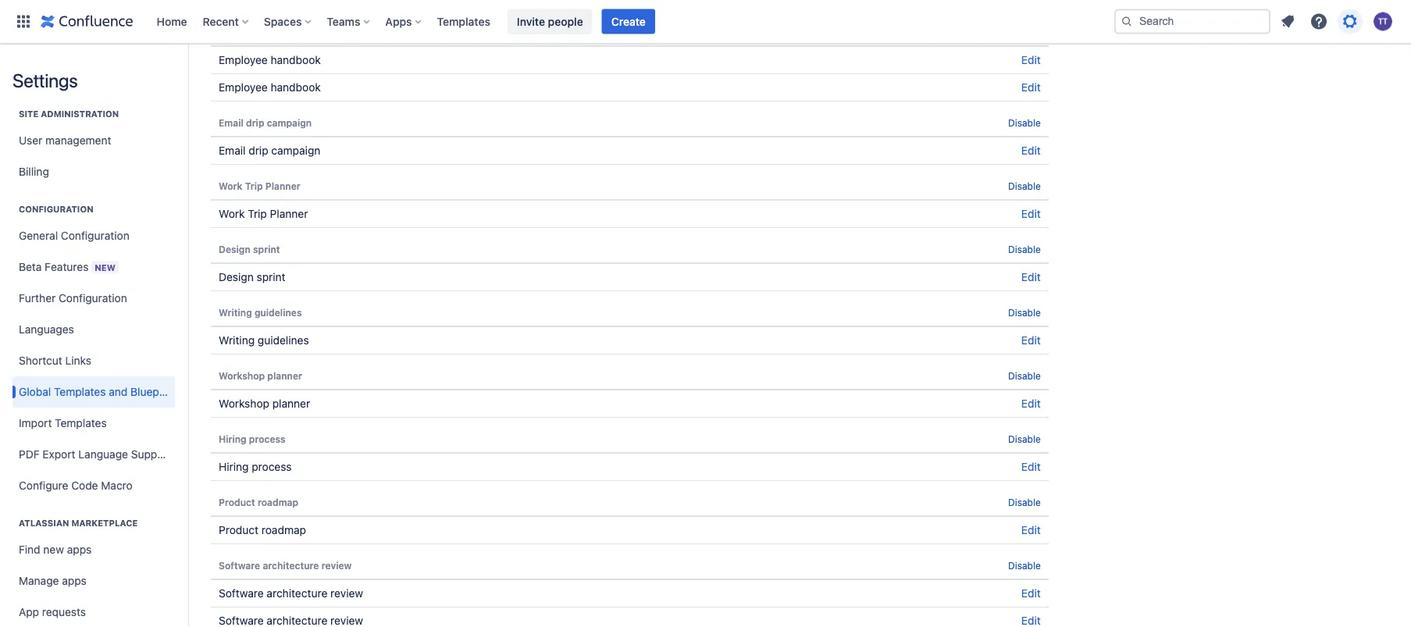 Task type: locate. For each thing, give the bounding box(es) containing it.
design sprint
[[219, 244, 280, 255], [219, 271, 286, 284]]

hiring for disable
[[219, 434, 247, 444]]

teams
[[327, 15, 360, 28]]

templates for global templates and blueprints
[[54, 385, 106, 398]]

1 vertical spatial roadmap
[[262, 524, 306, 537]]

review
[[322, 560, 352, 571], [331, 587, 363, 600]]

2 product roadmap from the top
[[219, 524, 306, 537]]

1 software architecture review from the top
[[219, 560, 352, 571]]

pdf export language support link
[[12, 439, 175, 470]]

software for disable
[[219, 560, 260, 571]]

2 email drip campaign from the top
[[219, 144, 321, 157]]

workshop for disable
[[219, 370, 265, 381]]

configuration inside further configuration link
[[59, 292, 127, 305]]

2 hiring process from the top
[[219, 460, 292, 473]]

pdf
[[19, 448, 40, 461]]

1 vertical spatial sprint
[[257, 271, 286, 284]]

1 hiring process from the top
[[219, 434, 286, 444]]

1 work trip planner from the top
[[219, 180, 301, 191]]

edit for email drip campaign
[[1022, 144, 1041, 157]]

2 software from the top
[[219, 587, 264, 600]]

1 workshop planner from the top
[[219, 370, 302, 381]]

recent button
[[198, 9, 255, 34]]

administration
[[41, 109, 119, 119]]

1 vertical spatial planner
[[270, 207, 308, 220]]

global element
[[9, 0, 1112, 43]]

planner for disable
[[267, 370, 302, 381]]

1 vertical spatial work trip planner
[[219, 207, 308, 220]]

2 vertical spatial templates
[[55, 417, 107, 430]]

roadmap
[[258, 497, 298, 508], [262, 524, 306, 537]]

configuration inside general configuration link
[[61, 229, 129, 242]]

1 vertical spatial product
[[219, 524, 259, 537]]

writing guidelines for disable
[[219, 307, 302, 318]]

2 hiring from the top
[[219, 460, 249, 473]]

0 vertical spatial design
[[219, 244, 251, 255]]

guidelines for edit
[[258, 334, 309, 347]]

1 software from the top
[[219, 560, 260, 571]]

0 vertical spatial process
[[249, 434, 286, 444]]

app
[[19, 606, 39, 619]]

8 disable from the top
[[1008, 560, 1041, 571]]

0 vertical spatial software
[[219, 560, 260, 571]]

5 disable link from the top
[[1008, 370, 1041, 381]]

apps right new
[[67, 543, 92, 556]]

work
[[219, 180, 243, 191], [219, 207, 245, 220]]

find new apps link
[[12, 534, 175, 566]]

edit link for email drip campaign
[[1022, 144, 1041, 157]]

architecture for disable
[[263, 560, 319, 571]]

employee right collapse sidebar image at the top left of page
[[219, 81, 268, 94]]

your profile and preferences image
[[1374, 12, 1393, 31]]

requests
[[42, 606, 86, 619]]

9 edit from the top
[[1022, 524, 1041, 537]]

templates for import templates
[[55, 417, 107, 430]]

1 vertical spatial review
[[331, 587, 363, 600]]

8 disable link from the top
[[1008, 560, 1041, 571]]

1 vertical spatial software
[[219, 587, 264, 600]]

shortcut links link
[[12, 345, 175, 377]]

2 disable from the top
[[1008, 180, 1041, 191]]

3 disable link from the top
[[1008, 244, 1041, 255]]

templates
[[437, 15, 490, 28], [54, 385, 106, 398], [55, 417, 107, 430]]

workshop
[[219, 370, 265, 381], [219, 397, 269, 410]]

edit for workshop planner
[[1022, 397, 1041, 410]]

workshop planner for disable
[[219, 370, 302, 381]]

2 email from the top
[[219, 144, 246, 157]]

6 disable from the top
[[1008, 434, 1041, 444]]

configure code macro
[[19, 479, 133, 492]]

1 vertical spatial software architecture review
[[219, 587, 363, 600]]

edit link for writing guidelines
[[1022, 334, 1041, 347]]

edit link
[[1022, 54, 1041, 66], [1022, 81, 1041, 94], [1022, 144, 1041, 157], [1022, 207, 1041, 220], [1022, 271, 1041, 284], [1022, 334, 1041, 347], [1022, 397, 1041, 410], [1022, 460, 1041, 473], [1022, 524, 1041, 537], [1022, 587, 1041, 600]]

design
[[219, 244, 251, 255], [219, 271, 254, 284]]

1 edit link from the top
[[1022, 54, 1041, 66]]

configuration
[[19, 204, 93, 214], [61, 229, 129, 242], [59, 292, 127, 305]]

marketplace
[[71, 518, 138, 528]]

0 vertical spatial hiring
[[219, 434, 247, 444]]

1 vertical spatial workshop
[[219, 397, 269, 410]]

software architecture review for disable
[[219, 560, 352, 571]]

email drip campaign
[[219, 117, 312, 128], [219, 144, 321, 157]]

further configuration
[[19, 292, 127, 305]]

apps
[[67, 543, 92, 556], [62, 575, 87, 587]]

2 writing from the top
[[219, 334, 255, 347]]

review for disable
[[322, 560, 352, 571]]

settings
[[12, 70, 78, 91]]

configuration up languages link
[[59, 292, 127, 305]]

2 product from the top
[[219, 524, 259, 537]]

trip for disable
[[245, 180, 263, 191]]

1 vertical spatial work
[[219, 207, 245, 220]]

0 vertical spatial writing
[[219, 307, 252, 318]]

1 vertical spatial email
[[219, 144, 246, 157]]

0 vertical spatial sprint
[[253, 244, 280, 255]]

8 edit link from the top
[[1022, 460, 1041, 473]]

banner containing home
[[0, 0, 1412, 44]]

email for disable
[[219, 117, 244, 128]]

1 vertical spatial campaign
[[271, 144, 321, 157]]

employee handbook
[[219, 27, 312, 37], [219, 54, 321, 66], [219, 81, 321, 94]]

1 product from the top
[[219, 497, 255, 508]]

2 design from the top
[[219, 271, 254, 284]]

1 disable from the top
[[1008, 117, 1041, 128]]

10 edit link from the top
[[1022, 587, 1041, 600]]

and
[[109, 385, 128, 398]]

user management link
[[12, 125, 175, 156]]

templates inside global "element"
[[437, 15, 490, 28]]

2 edit from the top
[[1022, 81, 1041, 94]]

1 workshop from the top
[[219, 370, 265, 381]]

0 vertical spatial work trip planner
[[219, 180, 301, 191]]

1 vertical spatial design sprint
[[219, 271, 286, 284]]

7 disable link from the top
[[1008, 497, 1041, 508]]

find new apps
[[19, 543, 92, 556]]

3 edit from the top
[[1022, 144, 1041, 157]]

1 vertical spatial design
[[219, 271, 254, 284]]

0 vertical spatial work
[[219, 180, 243, 191]]

4 disable from the top
[[1008, 307, 1041, 318]]

1 work from the top
[[219, 180, 243, 191]]

0 vertical spatial planner
[[265, 180, 301, 191]]

disable link for work trip planner
[[1008, 180, 1041, 191]]

edit link for workshop planner
[[1022, 397, 1041, 410]]

1 vertical spatial workshop planner
[[219, 397, 310, 410]]

recent
[[203, 15, 239, 28]]

0 vertical spatial employee handbook
[[219, 27, 312, 37]]

1 vertical spatial writing guidelines
[[219, 334, 309, 347]]

2 software architecture review from the top
[[219, 587, 363, 600]]

0 vertical spatial planner
[[267, 370, 302, 381]]

atlassian
[[19, 518, 69, 528]]

disable link
[[1008, 117, 1041, 128], [1008, 180, 1041, 191], [1008, 244, 1041, 255], [1008, 307, 1041, 318], [1008, 370, 1041, 381], [1008, 434, 1041, 444], [1008, 497, 1041, 508], [1008, 560, 1041, 571]]

templates link
[[432, 9, 495, 34]]

1 vertical spatial templates
[[54, 385, 106, 398]]

0 vertical spatial email drip campaign
[[219, 117, 312, 128]]

product
[[219, 497, 255, 508], [219, 524, 259, 537]]

pdf export language support
[[19, 448, 172, 461]]

create link
[[602, 9, 655, 34]]

7 edit link from the top
[[1022, 397, 1041, 410]]

search image
[[1121, 15, 1133, 28]]

configuration up the general
[[19, 204, 93, 214]]

trip
[[245, 180, 263, 191], [248, 207, 267, 220]]

roadmap for edit
[[262, 524, 306, 537]]

user management
[[19, 134, 111, 147]]

2 writing guidelines from the top
[[219, 334, 309, 347]]

site administration group
[[12, 92, 175, 192]]

1 vertical spatial employee
[[219, 54, 268, 66]]

0 vertical spatial drip
[[246, 117, 264, 128]]

home link
[[152, 9, 192, 34]]

2 edit link from the top
[[1022, 81, 1041, 94]]

edit link for design sprint
[[1022, 271, 1041, 284]]

disable for product roadmap
[[1008, 497, 1041, 508]]

2 workshop planner from the top
[[219, 397, 310, 410]]

1 vertical spatial configuration
[[61, 229, 129, 242]]

0 vertical spatial templates
[[437, 15, 490, 28]]

invite people button
[[508, 9, 593, 34]]

further
[[19, 292, 56, 305]]

edit link for employee handbook
[[1022, 81, 1041, 94]]

planner for disable
[[265, 180, 301, 191]]

4 edit link from the top
[[1022, 207, 1041, 220]]

planner
[[267, 370, 302, 381], [272, 397, 310, 410]]

7 disable from the top
[[1008, 497, 1041, 508]]

templates right apps popup button
[[437, 15, 490, 28]]

disable for hiring process
[[1008, 434, 1041, 444]]

work trip planner
[[219, 180, 301, 191], [219, 207, 308, 220]]

0 vertical spatial configuration
[[19, 204, 93, 214]]

edit link for product roadmap
[[1022, 524, 1041, 537]]

import templates
[[19, 417, 107, 430]]

1 vertical spatial architecture
[[267, 587, 328, 600]]

sprint for edit
[[257, 271, 286, 284]]

banner
[[0, 0, 1412, 44]]

product roadmap for disable
[[219, 497, 298, 508]]

email for edit
[[219, 144, 246, 157]]

1 vertical spatial employee handbook
[[219, 54, 321, 66]]

1 writing guidelines from the top
[[219, 307, 302, 318]]

product roadmap
[[219, 497, 298, 508], [219, 524, 306, 537]]

0 vertical spatial guidelines
[[255, 307, 302, 318]]

further configuration link
[[12, 283, 175, 314]]

links
[[65, 354, 91, 367]]

1 disable link from the top
[[1008, 117, 1041, 128]]

0 vertical spatial workshop planner
[[219, 370, 302, 381]]

app requests link
[[12, 597, 175, 627]]

0 vertical spatial architecture
[[263, 560, 319, 571]]

drip for edit
[[249, 144, 268, 157]]

0 vertical spatial workshop
[[219, 370, 265, 381]]

languages link
[[12, 314, 175, 345]]

2 disable link from the top
[[1008, 180, 1041, 191]]

1 vertical spatial guidelines
[[258, 334, 309, 347]]

0 vertical spatial roadmap
[[258, 497, 298, 508]]

global templates and blueprints
[[19, 385, 181, 398]]

templates down links
[[54, 385, 106, 398]]

workshop planner
[[219, 370, 302, 381], [219, 397, 310, 410]]

0 vertical spatial campaign
[[267, 117, 312, 128]]

8 edit from the top
[[1022, 460, 1041, 473]]

10 edit from the top
[[1022, 587, 1041, 600]]

design for edit
[[219, 271, 254, 284]]

guidelines
[[255, 307, 302, 318], [258, 334, 309, 347]]

hiring
[[219, 434, 247, 444], [219, 460, 249, 473]]

disable link for design sprint
[[1008, 244, 1041, 255]]

1 vertical spatial handbook
[[271, 54, 321, 66]]

employee down 'recent' dropdown button
[[219, 54, 268, 66]]

software architecture review for edit
[[219, 587, 363, 600]]

1 design sprint from the top
[[219, 244, 280, 255]]

invite people
[[517, 15, 583, 28]]

5 edit from the top
[[1022, 271, 1041, 284]]

2 employee from the top
[[219, 54, 268, 66]]

drip
[[246, 117, 264, 128], [249, 144, 268, 157]]

1 vertical spatial trip
[[248, 207, 267, 220]]

3 edit link from the top
[[1022, 144, 1041, 157]]

0 vertical spatial product
[[219, 497, 255, 508]]

drip for disable
[[246, 117, 264, 128]]

process
[[249, 434, 286, 444], [252, 460, 292, 473]]

0 vertical spatial hiring process
[[219, 434, 286, 444]]

confluence image
[[41, 12, 133, 31], [41, 12, 133, 31]]

0 vertical spatial software architecture review
[[219, 560, 352, 571]]

hiring for edit
[[219, 460, 249, 473]]

process for disable
[[249, 434, 286, 444]]

1 vertical spatial hiring
[[219, 460, 249, 473]]

software architecture review
[[219, 560, 352, 571], [219, 587, 363, 600]]

1 vertical spatial process
[[252, 460, 292, 473]]

billing link
[[12, 156, 175, 187]]

2 vertical spatial employee handbook
[[219, 81, 321, 94]]

2 design sprint from the top
[[219, 271, 286, 284]]

apps up requests
[[62, 575, 87, 587]]

6 edit from the top
[[1022, 334, 1041, 347]]

1 hiring from the top
[[219, 434, 247, 444]]

email
[[219, 117, 244, 128], [219, 144, 246, 157]]

0 vertical spatial writing guidelines
[[219, 307, 302, 318]]

email drip campaign for edit
[[219, 144, 321, 157]]

employee left "spaces"
[[219, 27, 263, 37]]

general configuration link
[[12, 220, 175, 252]]

1 design from the top
[[219, 244, 251, 255]]

1 email drip campaign from the top
[[219, 117, 312, 128]]

1 vertical spatial planner
[[272, 397, 310, 410]]

5 edit link from the top
[[1022, 271, 1041, 284]]

2 vertical spatial configuration
[[59, 292, 127, 305]]

hiring process
[[219, 434, 286, 444], [219, 460, 292, 473]]

2 work trip planner from the top
[[219, 207, 308, 220]]

0 vertical spatial review
[[322, 560, 352, 571]]

0 vertical spatial product roadmap
[[219, 497, 298, 508]]

0 vertical spatial design sprint
[[219, 244, 280, 255]]

review for edit
[[331, 587, 363, 600]]

2 vertical spatial employee
[[219, 81, 268, 94]]

2 work from the top
[[219, 207, 245, 220]]

blueprints
[[131, 385, 181, 398]]

1 product roadmap from the top
[[219, 497, 298, 508]]

help icon image
[[1310, 12, 1329, 31]]

1 email from the top
[[219, 117, 244, 128]]

7 edit from the top
[[1022, 397, 1041, 410]]

handbook
[[266, 27, 312, 37], [271, 54, 321, 66], [271, 81, 321, 94]]

1 vertical spatial writing
[[219, 334, 255, 347]]

0 vertical spatial email
[[219, 117, 244, 128]]

4 edit from the top
[[1022, 207, 1041, 220]]

invite
[[517, 15, 545, 28]]

configuration for further
[[59, 292, 127, 305]]

1 vertical spatial email drip campaign
[[219, 144, 321, 157]]

9 edit link from the top
[[1022, 524, 1041, 537]]

3 disable from the top
[[1008, 244, 1041, 255]]

site
[[19, 109, 39, 119]]

edit for hiring process
[[1022, 460, 1041, 473]]

architecture
[[263, 560, 319, 571], [267, 587, 328, 600]]

1 vertical spatial product roadmap
[[219, 524, 306, 537]]

apps
[[385, 15, 412, 28]]

0 vertical spatial trip
[[245, 180, 263, 191]]

2 employee handbook from the top
[[219, 54, 321, 66]]

4 disable link from the top
[[1008, 307, 1041, 318]]

campaign for edit
[[271, 144, 321, 157]]

sprint
[[253, 244, 280, 255], [257, 271, 286, 284]]

5 disable from the top
[[1008, 370, 1041, 381]]

6 edit link from the top
[[1022, 334, 1041, 347]]

disable for writing guidelines
[[1008, 307, 1041, 318]]

planner for edit
[[270, 207, 308, 220]]

1 writing from the top
[[219, 307, 252, 318]]

campaign
[[267, 117, 312, 128], [271, 144, 321, 157]]

disable link for workshop planner
[[1008, 370, 1041, 381]]

general
[[19, 229, 58, 242]]

0 vertical spatial employee
[[219, 27, 263, 37]]

configuration up the new
[[61, 229, 129, 242]]

2 workshop from the top
[[219, 397, 269, 410]]

6 disable link from the top
[[1008, 434, 1041, 444]]

appswitcher icon image
[[14, 12, 33, 31]]

writing guidelines
[[219, 307, 302, 318], [219, 334, 309, 347]]

1 vertical spatial hiring process
[[219, 460, 292, 473]]

writing
[[219, 307, 252, 318], [219, 334, 255, 347]]

1 vertical spatial drip
[[249, 144, 268, 157]]

templates up the "pdf export language support" link
[[55, 417, 107, 430]]



Task type: vqa. For each thing, say whether or not it's contained in the screenshot.


Task type: describe. For each thing, give the bounding box(es) containing it.
manage
[[19, 575, 59, 587]]

support
[[131, 448, 172, 461]]

work trip planner for disable
[[219, 180, 301, 191]]

edit link for work trip planner
[[1022, 207, 1041, 220]]

3 employee handbook from the top
[[219, 81, 321, 94]]

export
[[42, 448, 75, 461]]

2 vertical spatial handbook
[[271, 81, 321, 94]]

edit for employee handbook
[[1022, 81, 1041, 94]]

user
[[19, 134, 42, 147]]

languages
[[19, 323, 74, 336]]

work for edit
[[219, 207, 245, 220]]

configure code macro link
[[12, 470, 175, 501]]

writing for edit
[[219, 334, 255, 347]]

global templates and blueprints link
[[12, 377, 181, 408]]

1 edit from the top
[[1022, 54, 1041, 66]]

disable for email drip campaign
[[1008, 117, 1041, 128]]

email drip campaign for disable
[[219, 117, 312, 128]]

create
[[611, 15, 646, 28]]

site administration
[[19, 109, 119, 119]]

0 vertical spatial handbook
[[266, 27, 312, 37]]

people
[[548, 15, 583, 28]]

guidelines for disable
[[255, 307, 302, 318]]

1 employee from the top
[[219, 27, 263, 37]]

sprint for disable
[[253, 244, 280, 255]]

campaign for disable
[[267, 117, 312, 128]]

process for edit
[[252, 460, 292, 473]]

software for edit
[[219, 587, 264, 600]]

hiring process for disable
[[219, 434, 286, 444]]

product roadmap for edit
[[219, 524, 306, 537]]

import
[[19, 417, 52, 430]]

settings icon image
[[1341, 12, 1360, 31]]

design for disable
[[219, 244, 251, 255]]

shortcut
[[19, 354, 62, 367]]

spaces
[[264, 15, 302, 28]]

features
[[45, 260, 89, 273]]

1 employee handbook from the top
[[219, 27, 312, 37]]

new
[[95, 262, 115, 273]]

product for edit
[[219, 524, 259, 537]]

global
[[19, 385, 51, 398]]

home
[[157, 15, 187, 28]]

0 vertical spatial apps
[[67, 543, 92, 556]]

edit for product roadmap
[[1022, 524, 1041, 537]]

configure
[[19, 479, 68, 492]]

shortcut links
[[19, 354, 91, 367]]

general configuration
[[19, 229, 129, 242]]

management
[[45, 134, 111, 147]]

app requests
[[19, 606, 86, 619]]

architecture for edit
[[267, 587, 328, 600]]

roadmap for disable
[[258, 497, 298, 508]]

work for disable
[[219, 180, 243, 191]]

disable link for writing guidelines
[[1008, 307, 1041, 318]]

product for disable
[[219, 497, 255, 508]]

3 employee from the top
[[219, 81, 268, 94]]

workshop for edit
[[219, 397, 269, 410]]

manage apps
[[19, 575, 87, 587]]

macro
[[101, 479, 133, 492]]

trip for edit
[[248, 207, 267, 220]]

beta features new
[[19, 260, 115, 273]]

language
[[78, 448, 128, 461]]

import templates link
[[12, 408, 175, 439]]

spaces button
[[259, 9, 317, 34]]

code
[[71, 479, 98, 492]]

edit for work trip planner
[[1022, 207, 1041, 220]]

teams button
[[322, 9, 376, 34]]

Search field
[[1115, 9, 1271, 34]]

edit for design sprint
[[1022, 271, 1041, 284]]

writing for disable
[[219, 307, 252, 318]]

design sprint for disable
[[219, 244, 280, 255]]

workshop planner for edit
[[219, 397, 310, 410]]

disable link for hiring process
[[1008, 434, 1041, 444]]

disable for design sprint
[[1008, 244, 1041, 255]]

billing
[[19, 165, 49, 178]]

configuration group
[[12, 187, 181, 506]]

collapse sidebar image
[[170, 52, 205, 83]]

work trip planner for edit
[[219, 207, 308, 220]]

disable for workshop planner
[[1008, 370, 1041, 381]]

atlassian marketplace
[[19, 518, 138, 528]]

configuration for general
[[61, 229, 129, 242]]

find
[[19, 543, 40, 556]]

disable link for email drip campaign
[[1008, 117, 1041, 128]]

manage apps link
[[12, 566, 175, 597]]

beta
[[19, 260, 42, 273]]

planner for edit
[[272, 397, 310, 410]]

hiring process for edit
[[219, 460, 292, 473]]

apps button
[[381, 9, 428, 34]]

writing guidelines for edit
[[219, 334, 309, 347]]

notification icon image
[[1279, 12, 1297, 31]]

disable for work trip planner
[[1008, 180, 1041, 191]]

disable link for product roadmap
[[1008, 497, 1041, 508]]

edit for writing guidelines
[[1022, 334, 1041, 347]]

design sprint for edit
[[219, 271, 286, 284]]

atlassian marketplace group
[[12, 501, 175, 627]]

new
[[43, 543, 64, 556]]

1 vertical spatial apps
[[62, 575, 87, 587]]

edit link for hiring process
[[1022, 460, 1041, 473]]



